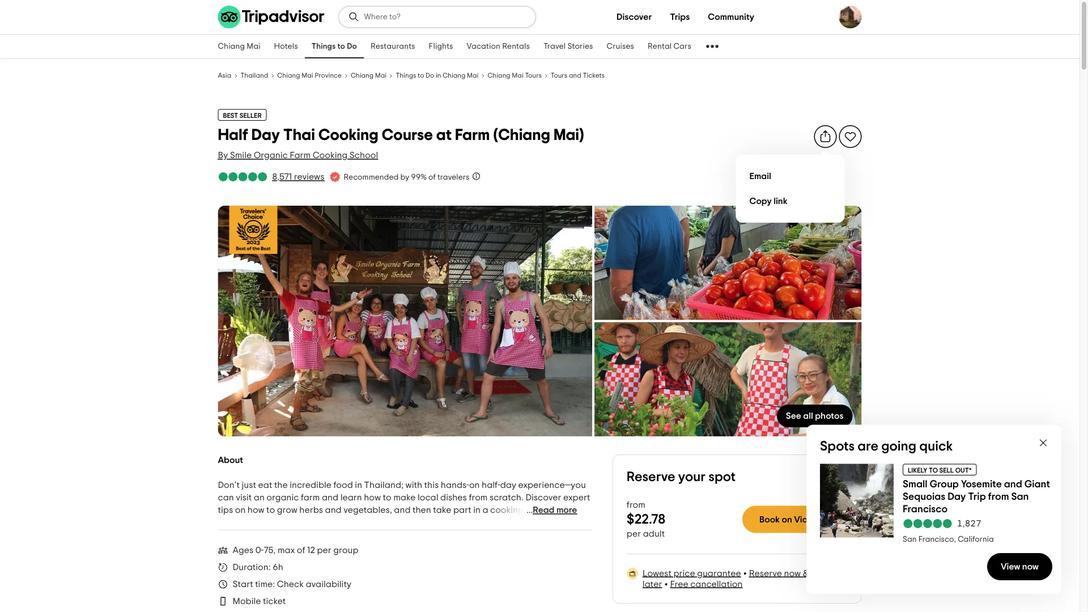 Task type: locate. For each thing, give the bounding box(es) containing it.
asia link
[[218, 70, 231, 80]]

chiang
[[218, 43, 245, 50], [277, 72, 300, 79], [351, 72, 374, 79], [443, 72, 465, 79], [488, 72, 510, 79]]

0 vertical spatial do
[[347, 43, 357, 50]]

in down flights
[[436, 72, 441, 79]]

0 vertical spatial of
[[428, 173, 436, 181]]

can down tips
[[218, 518, 234, 527]]

spot
[[709, 470, 736, 484]]

at
[[436, 127, 452, 143]]

from inside likely to sell out* small group yosemite and giant sequoias day trip from san francisco
[[988, 491, 1009, 502]]

of left the 12
[[297, 546, 305, 555]]

farm right "at"
[[455, 127, 490, 143]]

1 vertical spatial chiang mai
[[351, 72, 387, 79]]

an
[[254, 493, 265, 502]]

chiang up asia "link"
[[218, 43, 245, 50]]

of down herbs at the left bottom
[[298, 518, 307, 527]]

and left giant
[[1004, 479, 1022, 489]]

san francisco, california
[[903, 535, 994, 543]]

and left tickets at the top of the page
[[569, 72, 581, 79]]

chiang down flights link in the top of the page
[[443, 72, 465, 79]]

how down an
[[248, 505, 264, 515]]

travelers' choice 2023 winner image
[[229, 206, 277, 254]]

mai for the rightmost chiang mai link
[[375, 72, 387, 79]]

per right the 12
[[317, 546, 331, 555]]

san left francisco,
[[903, 535, 917, 543]]

can up tips
[[218, 493, 234, 502]]

chiang down vacation rentals link
[[488, 72, 510, 79]]

on left half-
[[469, 481, 480, 490]]

mai down the vacation
[[467, 72, 479, 79]]

how up vegetables,
[[364, 493, 381, 502]]

chiang mai inside chiang mai link
[[218, 43, 260, 50]]

1 horizontal spatial in
[[436, 72, 441, 79]]

mai for leftmost chiang mai link
[[247, 43, 260, 50]]

and up dishes—such
[[325, 505, 342, 515]]

link
[[774, 197, 787, 206]]

1 vertical spatial can
[[218, 518, 234, 527]]

menu
[[736, 155, 845, 223]]

1 vertical spatial do
[[426, 72, 434, 79]]

chiang mai link down restaurants link
[[351, 70, 387, 80]]

trips button
[[661, 6, 699, 28]]

discover button
[[608, 6, 661, 28]]

out*
[[955, 467, 972, 474]]

view now
[[1001, 562, 1039, 571]]

5.0 of 5 bubbles. 1,827 reviews element
[[903, 517, 1012, 530]]

0 horizontal spatial reserve
[[627, 470, 675, 484]]

tripadvisor image
[[218, 6, 324, 28]]

do down search image
[[347, 43, 357, 50]]

in up fry,
[[473, 505, 480, 515]]

0 horizontal spatial per
[[317, 546, 331, 555]]

photos
[[815, 411, 844, 420]]

mai
[[247, 43, 260, 50], [302, 72, 313, 79], [375, 72, 387, 79], [467, 72, 479, 79], [512, 72, 523, 79]]

cooking
[[490, 505, 523, 515]]

1 horizontal spatial farm
[[455, 127, 490, 143]]

to up province
[[338, 43, 345, 50]]

to
[[929, 467, 938, 474]]

2 can from the top
[[218, 518, 234, 527]]

yosemite
[[961, 479, 1002, 489]]

0 vertical spatial a
[[482, 505, 488, 515]]

0 horizontal spatial in
[[355, 481, 362, 490]]

0 horizontal spatial make
[[236, 518, 258, 527]]

reserve left your at the bottom right of the page
[[627, 470, 675, 484]]

mai left province
[[302, 72, 313, 79]]

book on viator
[[759, 515, 820, 524]]

1 horizontal spatial day
[[948, 491, 966, 502]]

1 vertical spatial reserve
[[749, 569, 782, 578]]

ages 0-75, max of 12 per group
[[233, 546, 358, 555]]

chiang mai link up asia "link"
[[211, 35, 267, 58]]

1 horizontal spatial how
[[364, 493, 381, 502]]

now
[[1022, 562, 1039, 571], [784, 569, 801, 578]]

0 vertical spatial can
[[218, 493, 234, 502]]

curry,
[[426, 518, 450, 527]]

mai up thailand "link"
[[247, 43, 260, 50]]

2 horizontal spatial in
[[473, 505, 480, 515]]

ages
[[233, 546, 253, 555]]

reserve inside reserve now & pay later
[[749, 569, 782, 578]]

rental cars
[[648, 43, 691, 50]]

group
[[333, 546, 358, 555]]

province
[[315, 72, 342, 79]]

0 horizontal spatial now
[[784, 569, 801, 578]]

0 vertical spatial discover
[[617, 12, 652, 22]]

reserve
[[627, 470, 675, 484], [749, 569, 782, 578]]

1 horizontal spatial chiang mai
[[351, 72, 387, 79]]

organic
[[254, 151, 288, 160]]

1 horizontal spatial now
[[1022, 562, 1039, 571]]

0 horizontal spatial a
[[260, 518, 266, 527]]

a left variety
[[260, 518, 266, 527]]

0 vertical spatial reserve
[[627, 470, 675, 484]]

make
[[393, 493, 416, 502], [236, 518, 258, 527]]

0 vertical spatial chiang mai link
[[211, 35, 267, 58]]

in inside things to do in chiang mai "link"
[[436, 72, 441, 79]]

Search search field
[[364, 12, 526, 22]]

availability
[[306, 580, 351, 589]]

chiang mai up asia "link"
[[218, 43, 260, 50]]

on down visit at the bottom
[[235, 505, 246, 515]]

from up the $22.78
[[627, 500, 645, 509]]

2 horizontal spatial on
[[782, 515, 792, 524]]

see all photos image
[[218, 206, 592, 436], [594, 206, 862, 320], [594, 322, 862, 436]]

discover up cruises
[[617, 12, 652, 22]]

vacation rentals link
[[460, 35, 537, 58]]

cooking up reviews
[[313, 151, 347, 160]]

thailand;
[[364, 481, 404, 490]]

close image
[[1038, 437, 1049, 449]]

how
[[364, 493, 381, 502], [248, 505, 264, 515]]

1 horizontal spatial things
[[396, 72, 416, 79]]

a up soup,
[[482, 505, 488, 515]]

make down with
[[393, 493, 416, 502]]

chiang mai for the rightmost chiang mai link
[[351, 72, 387, 79]]

things up province
[[312, 43, 336, 50]]

0 vertical spatial per
[[627, 529, 641, 538]]

from down half-
[[469, 493, 488, 502]]

1 vertical spatial a
[[260, 518, 266, 527]]

now left the &
[[784, 569, 801, 578]]

cancellation
[[690, 579, 743, 589]]

cruises link
[[600, 35, 641, 58]]

0 vertical spatial in
[[436, 72, 441, 79]]

tours down rentals
[[525, 72, 542, 79]]

chiang mai link
[[211, 35, 267, 58], [351, 70, 387, 80]]

6h
[[273, 563, 283, 572]]

1 vertical spatial san
[[903, 535, 917, 543]]

0 vertical spatial san
[[1011, 491, 1029, 502]]

with
[[406, 481, 422, 490]]

search image
[[348, 11, 360, 23]]

by smile organic farm cooking school
[[218, 151, 378, 160]]

and up the "paste,"
[[394, 505, 411, 515]]

reserve for your
[[627, 470, 675, 484]]

day up organic
[[251, 127, 280, 143]]

you
[[576, 505, 591, 515]]

now for view
[[1022, 562, 1039, 571]]

0 horizontal spatial do
[[347, 43, 357, 50]]

in up learn
[[355, 481, 362, 490]]

grow
[[277, 505, 297, 515]]

0 vertical spatial cooking
[[318, 127, 378, 143]]

reserve left the &
[[749, 569, 782, 578]]

mai inside "link"
[[467, 72, 479, 79]]

discover
[[617, 12, 652, 22], [526, 493, 561, 502]]

0 horizontal spatial on
[[235, 505, 246, 515]]

per
[[627, 529, 641, 538], [317, 546, 331, 555]]

1 horizontal spatial tours
[[551, 72, 567, 79]]

things to do link
[[305, 35, 364, 58]]

1 horizontal spatial discover
[[617, 12, 652, 22]]

from inside don't just eat the incredible food in thailand; with this hands-on half-day experience—you can visit an organic farm and learn how to make local dishes from scratch. discover expert tips on how to grow herbs and vegetables, and then take part in a cooking class where you can make a variety of dishes—such as curry paste, curry, stir-fry, soup, and spring rolls.
[[469, 493, 488, 502]]

variety
[[268, 518, 296, 527]]

0 horizontal spatial things
[[312, 43, 336, 50]]

of
[[428, 173, 436, 181], [298, 518, 307, 527], [297, 546, 305, 555]]

1 horizontal spatial from
[[627, 500, 645, 509]]

max
[[278, 546, 295, 555]]

mai down rentals
[[512, 72, 523, 79]]

mai for chiang mai province link
[[302, 72, 313, 79]]

do inside "link"
[[426, 72, 434, 79]]

community button
[[699, 6, 763, 28]]

tours down travel
[[551, 72, 567, 79]]

now right view
[[1022, 562, 1039, 571]]

likely to sell out* small group yosemite and giant sequoias day trip from san francisco
[[903, 467, 1050, 514]]

now inside reserve now & pay later
[[784, 569, 801, 578]]

from down yosemite
[[988, 491, 1009, 502]]

all
[[803, 411, 813, 420]]

0 horizontal spatial how
[[248, 505, 264, 515]]

chiang down hotels link
[[277, 72, 300, 79]]

1 horizontal spatial reserve
[[749, 569, 782, 578]]

and
[[569, 72, 581, 79], [1004, 479, 1022, 489], [322, 493, 338, 502], [325, 505, 342, 515], [394, 505, 411, 515], [506, 518, 523, 527]]

1 vertical spatial make
[[236, 518, 258, 527]]

discover up the read
[[526, 493, 561, 502]]

chiang mai down restaurants link
[[351, 72, 387, 79]]

to down flights link in the top of the page
[[418, 72, 424, 79]]

0 horizontal spatial tours
[[525, 72, 542, 79]]

san down giant
[[1011, 491, 1029, 502]]

1 vertical spatial things
[[396, 72, 416, 79]]

sell
[[939, 467, 954, 474]]

free
[[670, 579, 688, 589]]

things for things to do in chiang mai
[[396, 72, 416, 79]]

group
[[930, 479, 959, 489]]

0 horizontal spatial from
[[469, 493, 488, 502]]

1 vertical spatial discover
[[526, 493, 561, 502]]

lowest price guarantee
[[643, 569, 741, 578]]

0 horizontal spatial chiang mai link
[[211, 35, 267, 58]]

california
[[958, 535, 994, 543]]

1 horizontal spatial a
[[482, 505, 488, 515]]

1 horizontal spatial san
[[1011, 491, 1029, 502]]

best seller
[[223, 112, 262, 119]]

from
[[988, 491, 1009, 502], [469, 493, 488, 502], [627, 500, 645, 509]]

now inside view now "button"
[[1022, 562, 1039, 571]]

0 vertical spatial chiang mai
[[218, 43, 260, 50]]

things inside "link"
[[396, 72, 416, 79]]

1 horizontal spatial per
[[627, 529, 641, 538]]

chiang for chiang mai tours link
[[488, 72, 510, 79]]

see all photos button
[[777, 405, 853, 427]]

copy
[[749, 197, 772, 206]]

0 horizontal spatial farm
[[290, 151, 311, 160]]

1 horizontal spatial do
[[426, 72, 434, 79]]

flights
[[429, 43, 453, 50]]

farm
[[455, 127, 490, 143], [290, 151, 311, 160]]

things down restaurants on the left of the page
[[396, 72, 416, 79]]

1 vertical spatial in
[[355, 481, 362, 490]]

make down visit at the bottom
[[236, 518, 258, 527]]

cooking up school
[[318, 127, 378, 143]]

recommended by 99% of travelers
[[344, 173, 469, 181]]

1 horizontal spatial make
[[393, 493, 416, 502]]

hands-
[[441, 481, 469, 490]]

of right 99%
[[428, 173, 436, 181]]

1 vertical spatial of
[[298, 518, 307, 527]]

guarantee
[[697, 569, 741, 578]]

None search field
[[339, 7, 535, 27]]

to left grow in the left of the page
[[266, 505, 275, 515]]

0 vertical spatial things
[[312, 43, 336, 50]]

do down flights link in the top of the page
[[426, 72, 434, 79]]

san inside likely to sell out* small group yosemite and giant sequoias day trip from san francisco
[[1011, 491, 1029, 502]]

0 horizontal spatial discover
[[526, 493, 561, 502]]

things to do in chiang mai link
[[396, 70, 479, 80]]

francisco
[[903, 504, 948, 514]]

vacation
[[467, 43, 500, 50]]

do for things to do in chiang mai
[[426, 72, 434, 79]]

chiang for leftmost chiang mai link
[[218, 43, 245, 50]]

1 vertical spatial chiang mai link
[[351, 70, 387, 80]]

half
[[218, 127, 248, 143]]

chiang right province
[[351, 72, 374, 79]]

0 vertical spatial farm
[[455, 127, 490, 143]]

2 horizontal spatial from
[[988, 491, 1009, 502]]

1 vertical spatial farm
[[290, 151, 311, 160]]

do
[[347, 43, 357, 50], [426, 72, 434, 79]]

free cancellation button
[[670, 579, 743, 589]]

0 horizontal spatial chiang mai
[[218, 43, 260, 50]]

day inside likely to sell out* small group yosemite and giant sequoias day trip from san francisco
[[948, 491, 966, 502]]

mai down restaurants link
[[375, 72, 387, 79]]

farm down thai
[[290, 151, 311, 160]]

0 horizontal spatial day
[[251, 127, 280, 143]]

are
[[858, 440, 878, 453]]

day down the group
[[948, 491, 966, 502]]

on right book
[[782, 515, 792, 524]]

email
[[749, 172, 771, 181]]

per down the $22.78
[[627, 529, 641, 538]]

1 vertical spatial day
[[948, 491, 966, 502]]

travel stories
[[543, 43, 593, 50]]



Task type: describe. For each thing, give the bounding box(es) containing it.
likely
[[908, 467, 927, 474]]

by
[[218, 151, 228, 160]]

thailand
[[240, 72, 268, 79]]

reserve your spot
[[627, 470, 736, 484]]

local
[[418, 493, 438, 502]]

0 vertical spatial day
[[251, 127, 280, 143]]

check
[[277, 580, 304, 589]]

2 tours from the left
[[551, 72, 567, 79]]

soup,
[[481, 518, 504, 527]]

1 tours from the left
[[525, 72, 542, 79]]

smile
[[230, 151, 252, 160]]

travel stories link
[[537, 35, 600, 58]]

chiang mai for leftmost chiang mai link
[[218, 43, 260, 50]]

things for things to do
[[312, 43, 336, 50]]

&
[[803, 569, 809, 578]]

12
[[307, 546, 315, 555]]

1 horizontal spatial on
[[469, 481, 480, 490]]

vacation rentals
[[467, 43, 530, 50]]

more
[[556, 505, 577, 515]]

price
[[673, 569, 695, 578]]

thailand link
[[240, 70, 268, 80]]

things to do
[[312, 43, 357, 50]]

the
[[274, 481, 288, 490]]

best
[[223, 112, 238, 119]]

1 vertical spatial how
[[248, 505, 264, 515]]

reserve now & pay later
[[643, 569, 827, 589]]

discover inside button
[[617, 12, 652, 22]]

view
[[1001, 562, 1020, 571]]

trips
[[670, 12, 690, 22]]

save to a trip image
[[844, 130, 857, 143]]

hotels
[[274, 43, 298, 50]]

cruises
[[607, 43, 634, 50]]

trip
[[968, 491, 986, 502]]

lowest price guarantee button
[[643, 569, 741, 578]]

read more button
[[533, 505, 577, 515]]

and inside likely to sell out* small group yosemite and giant sequoias day trip from san francisco
[[1004, 479, 1022, 489]]

2 vertical spatial of
[[297, 546, 305, 555]]

don't
[[218, 481, 240, 490]]

asia
[[218, 72, 231, 79]]

half-
[[482, 481, 500, 490]]

now for reserve
[[784, 569, 801, 578]]

paste,
[[398, 518, 424, 527]]

learn
[[340, 493, 362, 502]]

quick
[[919, 440, 953, 453]]

farm
[[301, 493, 320, 502]]

food
[[334, 481, 353, 490]]

your
[[678, 470, 706, 484]]

travel
[[543, 43, 566, 50]]

5.0 of 5 bubbles. 8,571 reviews element
[[218, 171, 324, 183]]

cars
[[674, 43, 691, 50]]

and down "cooking"
[[506, 518, 523, 527]]

1 vertical spatial per
[[317, 546, 331, 555]]

(chiang
[[493, 127, 550, 143]]

giant
[[1024, 479, 1050, 489]]

by smile organic farm cooking school link
[[218, 149, 378, 162]]

reserve now & pay later button
[[643, 569, 827, 589]]

fry,
[[467, 518, 479, 527]]

rolls.
[[553, 518, 572, 527]]

restaurants
[[371, 43, 415, 50]]

going
[[881, 440, 916, 453]]

1 vertical spatial cooking
[[313, 151, 347, 160]]

eat
[[258, 481, 272, 490]]

chiang mai tours link
[[488, 70, 542, 80]]

experience—you
[[518, 481, 586, 490]]

0 vertical spatial make
[[393, 493, 416, 502]]

stir-
[[452, 518, 467, 527]]

do for things to do
[[347, 43, 357, 50]]

don't just eat the incredible food in thailand; with this hands-on half-day experience—you can visit an organic farm and learn how to make local dishes from scratch. discover expert tips on how to grow herbs and vegetables, and then take part in a cooking class where you can make a variety of dishes—such as curry paste, curry, stir-fry, soup, and spring rolls.
[[218, 481, 593, 527]]

flights link
[[422, 35, 460, 58]]

profile picture image
[[839, 6, 862, 28]]

to inside things to do link
[[338, 43, 345, 50]]

per inside 'from $22.78 per adult'
[[627, 529, 641, 538]]

chiang for chiang mai province link
[[277, 72, 300, 79]]

herbs
[[299, 505, 323, 515]]

mai)
[[554, 127, 584, 143]]

view now button
[[987, 553, 1052, 580]]

curry
[[374, 518, 396, 527]]

travelers
[[438, 173, 469, 181]]

stories
[[568, 43, 593, 50]]

chiang inside "link"
[[443, 72, 465, 79]]

read
[[533, 505, 555, 515]]

tickets
[[583, 72, 605, 79]]

chiang mai tours
[[488, 72, 542, 79]]

from $22.78 per adult
[[627, 500, 665, 538]]

just
[[242, 481, 256, 490]]

to inside things to do in chiang mai "link"
[[418, 72, 424, 79]]

0-
[[255, 546, 264, 555]]

pay
[[811, 569, 827, 578]]

to down thailand;
[[383, 493, 391, 502]]

time:
[[255, 580, 275, 589]]

menu containing email
[[736, 155, 845, 223]]

adult
[[643, 529, 665, 538]]

reserve for now
[[749, 569, 782, 578]]

1 horizontal spatial chiang mai link
[[351, 70, 387, 80]]

free cancellation
[[670, 579, 743, 589]]

rental
[[648, 43, 672, 50]]

discover inside don't just eat the incredible food in thailand; with this hands-on half-day experience—you can visit an organic farm and learn how to make local dishes from scratch. discover expert tips on how to grow herbs and vegetables, and then take part in a cooking class where you can make a variety of dishes—such as curry paste, curry, stir-fry, soup, and spring rolls.
[[526, 493, 561, 502]]

from inside 'from $22.78 per adult'
[[627, 500, 645, 509]]

on inside book on viator link
[[782, 515, 792, 524]]

of inside don't just eat the incredible food in thailand; with this hands-on half-day experience—you can visit an organic farm and learn how to make local dishes from scratch. discover expert tips on how to grow herbs and vegetables, and then take part in a cooking class where you can make a variety of dishes—such as curry paste, curry, stir-fry, soup, and spring rolls.
[[298, 518, 307, 527]]

dishes—such
[[309, 518, 361, 527]]

2 vertical spatial in
[[473, 505, 480, 515]]

0 vertical spatial how
[[364, 493, 381, 502]]

things to do in chiang mai
[[396, 72, 479, 79]]

spots are going quick
[[820, 440, 953, 453]]

$22.78
[[627, 513, 665, 526]]

chiang for the rightmost chiang mai link
[[351, 72, 374, 79]]

chiang mai province link
[[277, 70, 342, 80]]

99%
[[411, 173, 427, 181]]

8,571
[[272, 172, 292, 181]]

1 can from the top
[[218, 493, 234, 502]]

0 horizontal spatial san
[[903, 535, 917, 543]]

8,571 reviews link
[[218, 171, 324, 183]]

share image
[[819, 130, 832, 143]]

expert
[[563, 493, 590, 502]]

1,827
[[957, 519, 981, 528]]

mai for chiang mai tours link
[[512, 72, 523, 79]]

and down food
[[322, 493, 338, 502]]



Task type: vqa. For each thing, say whether or not it's contained in the screenshot.
Sign in at the right of page
no



